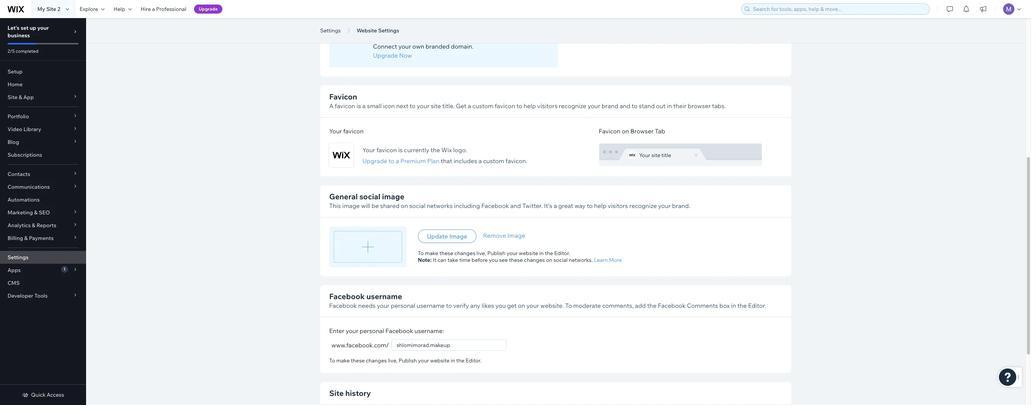 Task type: vqa. For each thing, say whether or not it's contained in the screenshot.
leftmost the visitors
yes



Task type: describe. For each thing, give the bounding box(es) containing it.
update image button
[[418, 230, 476, 244]]

your right 'needs'
[[377, 302, 389, 310]]

on inside to make these changes live, publish your website in the editor. note: it can take time before you see these changes on social networks. learn more
[[546, 257, 552, 264]]

website.
[[540, 302, 564, 310]]

your favicon
[[329, 128, 364, 135]]

their
[[673, 102, 687, 110]]

website
[[357, 27, 377, 34]]

make for to make these changes live, publish your website in the editor.
[[336, 358, 350, 365]]

you inside to make these changes live, publish your website in the editor. note: it can take time before you see these changes on social networks. learn more
[[489, 257, 498, 264]]

tools
[[34, 293, 48, 300]]

your favicon is currently the wix logo. upgrade to a premium plan that includes a custom favicon.
[[362, 147, 527, 165]]

your inside general social image this image will be shared on social networks including facebook and twitter. it's a great way to help visitors recognize your brand.
[[658, 202, 671, 210]]

box
[[720, 302, 730, 310]]

help inside general social image this image will be shared on social networks including facebook and twitter. it's a great way to help visitors recognize your brand.
[[594, 202, 606, 210]]

cms link
[[0, 277, 86, 290]]

favicon a favicon is a small icon next to your site title. get a custom favicon to help visitors recognize your brand and to stand out in their browser tabs.
[[329, 92, 726, 110]]

0 horizontal spatial username
[[366, 292, 402, 302]]

facebook up 'needs'
[[329, 292, 365, 302]]

site & app
[[8, 94, 34, 101]]

these for to make these changes live, publish your website in the editor. note: it can take time before you see these changes on social networks. learn more
[[439, 250, 453, 257]]

marketing
[[8, 210, 33, 216]]

tabs.
[[712, 102, 726, 110]]

favicon.
[[506, 157, 527, 165]]

custom inside the favicon a favicon is a small icon next to your site title. get a custom favicon to help visitors recognize your brand and to stand out in their browser tabs.
[[472, 102, 493, 110]]

to make these changes live, publish your website in the editor.
[[329, 358, 482, 365]]

a inside general social image this image will be shared on social networks including facebook and twitter. it's a great way to help visitors recognize your brand.
[[554, 202, 557, 210]]

& for billing
[[24, 235, 28, 242]]

business
[[8, 32, 30, 39]]

now
[[399, 52, 412, 59]]

history
[[345, 389, 371, 399]]

billing
[[8, 235, 23, 242]]

0 horizontal spatial social
[[359, 192, 380, 202]]

your right the enter
[[346, 328, 358, 335]]

verify
[[453, 302, 469, 310]]

remove
[[483, 232, 506, 240]]

and inside the favicon a favicon is a small icon next to your site title. get a custom favicon to help visitors recognize your brand and to stand out in their browser tabs.
[[620, 102, 630, 110]]

learn more button
[[594, 257, 622, 264]]

next
[[396, 102, 408, 110]]

blog button
[[0, 136, 86, 149]]

twitter.
[[522, 202, 543, 210]]

billing & payments
[[8, 235, 54, 242]]

can
[[438, 257, 446, 264]]

seo
[[39, 210, 50, 216]]

on inside general social image this image will be shared on social networks including facebook and twitter. it's a great way to help visitors recognize your brand.
[[401, 202, 408, 210]]

library
[[23, 126, 41, 133]]

browser
[[688, 102, 711, 110]]

note:
[[418, 257, 432, 264]]

a left premium
[[396, 157, 399, 165]]

custom inside the your favicon is currently the wix logo. upgrade to a premium plan that includes a custom favicon.
[[483, 157, 504, 165]]

stand
[[639, 102, 655, 110]]

favicon inside the your favicon is currently the wix logo. upgrade to a premium plan that includes a custom favicon.
[[377, 147, 397, 154]]

enter
[[329, 328, 344, 335]]

facebook left comments
[[658, 302, 686, 310]]

add
[[635, 302, 646, 310]]

favicon for favicon on browser tab
[[599, 128, 621, 135]]

access
[[47, 392, 64, 399]]

blog
[[8, 139, 19, 146]]

your left brand
[[588, 102, 600, 110]]

these for to make these changes live, publish your website in the editor.
[[351, 358, 365, 365]]

your inside to make these changes live, publish your website in the editor. note: it can take time before you see these changes on social networks. learn more
[[507, 250, 518, 257]]

way
[[575, 202, 586, 210]]

plan
[[427, 157, 439, 165]]

developer
[[8, 293, 33, 300]]

setup link
[[0, 65, 86, 78]]

upgrade now link
[[373, 51, 412, 60]]

site for site & app
[[8, 94, 17, 101]]

on left the browser
[[622, 128, 629, 135]]

communications
[[8, 184, 50, 191]]

title.
[[442, 102, 455, 110]]

upgrade to a premium plan button
[[362, 157, 439, 166]]

2/5 completed
[[8, 48, 38, 54]]

cms
[[8, 280, 20, 287]]

& for site
[[19, 94, 22, 101]]

subscriptions
[[8, 152, 42, 159]]

out
[[656, 102, 666, 110]]

upgrade inside the your favicon is currently the wix logo. upgrade to a premium plan that includes a custom favicon.
[[362, 157, 387, 165]]

facebook inside general social image this image will be shared on social networks including facebook and twitter. it's a great way to help visitors recognize your brand.
[[481, 202, 509, 210]]

get
[[456, 102, 466, 110]]

title
[[662, 152, 671, 159]]

comments
[[687, 302, 718, 310]]

on inside the facebook username facebook needs your personal username to verify any likes you get on your website. to moderate comments, add the facebook comments box in the editor.
[[518, 302, 525, 310]]

your right next
[[417, 102, 429, 110]]

update
[[427, 233, 448, 241]]

help
[[114, 6, 125, 12]]

app
[[23, 94, 34, 101]]

help button
[[109, 0, 136, 18]]

website for to make these changes live, publish your website in the editor.
[[430, 358, 450, 365]]

upgrade inside button
[[199, 6, 218, 12]]

will
[[361, 202, 370, 210]]

the inside to make these changes live, publish your website in the editor. note: it can take time before you see these changes on social networks. learn more
[[545, 250, 553, 257]]

Search for tools, apps, help & more... field
[[751, 4, 927, 14]]

includes
[[454, 157, 477, 165]]

& for marketing
[[34, 210, 38, 216]]

brand.
[[672, 202, 690, 210]]

portfolio
[[8, 113, 29, 120]]

see
[[499, 257, 508, 264]]

hire a professional
[[141, 6, 186, 12]]

website settings
[[357, 27, 399, 34]]

including
[[454, 202, 480, 210]]

site inside the favicon a favicon is a small icon next to your site title. get a custom favicon to help visitors recognize your brand and to stand out in their browser tabs.
[[431, 102, 441, 110]]

moderate
[[573, 302, 601, 310]]

1 horizontal spatial image
[[382, 192, 404, 202]]

upgrade inside connect your own branded domain. upgrade now
[[373, 52, 398, 59]]

1 vertical spatial image
[[342, 202, 360, 210]]

2 horizontal spatial changes
[[524, 257, 545, 264]]

video library button
[[0, 123, 86, 136]]

needs
[[358, 302, 376, 310]]

favicon for favicon a favicon is a small icon next to your site title. get a custom favicon to help visitors recognize your brand and to stand out in their browser tabs.
[[329, 92, 357, 102]]

site for site history
[[329, 389, 344, 399]]

site & app button
[[0, 91, 86, 104]]

quick access
[[31, 392, 64, 399]]

connect your own branded domain. upgrade now
[[373, 43, 474, 59]]

billing & payments button
[[0, 232, 86, 245]]

personal inside the facebook username facebook needs your personal username to verify any likes you get on your website. to moderate comments, add the facebook comments box in the editor.
[[391, 302, 415, 310]]

your for your favicon is currently the wix logo. upgrade to a premium plan that includes a custom favicon.
[[362, 147, 375, 154]]

www.facebook.com/
[[332, 342, 389, 350]]

you inside the facebook username facebook needs your personal username to verify any likes you get on your website. to moderate comments, add the facebook comments box in the editor.
[[496, 302, 506, 310]]

is inside the favicon a favicon is a small icon next to your site title. get a custom favicon to help visitors recognize your brand and to stand out in their browser tabs.
[[357, 102, 361, 110]]

update image
[[427, 233, 467, 241]]

connect
[[373, 43, 397, 50]]

professional
[[156, 6, 186, 12]]

hire
[[141, 6, 151, 12]]



Task type: locate. For each thing, give the bounding box(es) containing it.
publish down remove
[[487, 250, 506, 257]]

site left the history
[[329, 389, 344, 399]]

0 vertical spatial live,
[[477, 250, 486, 257]]

likes
[[482, 302, 494, 310]]

favicon up a
[[329, 92, 357, 102]]

1 vertical spatial site
[[652, 152, 660, 159]]

username
[[366, 292, 402, 302], [417, 302, 445, 310]]

1 horizontal spatial make
[[425, 250, 438, 257]]

make inside to make these changes live, publish your website in the editor. note: it can take time before you see these changes on social networks. learn more
[[425, 250, 438, 257]]

1 horizontal spatial site
[[652, 152, 660, 159]]

to inside general social image this image will be shared on social networks including facebook and twitter. it's a great way to help visitors recognize your brand.
[[587, 202, 593, 210]]

0 horizontal spatial changes
[[366, 358, 387, 365]]

1 horizontal spatial to
[[418, 250, 424, 257]]

a left small
[[362, 102, 366, 110]]

username up 'needs'
[[366, 292, 402, 302]]

general
[[329, 192, 358, 202]]

take
[[448, 257, 458, 264]]

1 vertical spatial personal
[[360, 328, 384, 335]]

& left reports
[[32, 222, 35, 229]]

0 horizontal spatial image
[[449, 233, 467, 241]]

image inside button
[[508, 232, 525, 240]]

0 horizontal spatial these
[[351, 358, 365, 365]]

your left title
[[639, 152, 650, 159]]

1 horizontal spatial recognize
[[629, 202, 657, 210]]

your inside the your favicon is currently the wix logo. upgrade to a premium plan that includes a custom favicon.
[[362, 147, 375, 154]]

1 horizontal spatial publish
[[487, 250, 506, 257]]

0 vertical spatial image
[[382, 192, 404, 202]]

website down the username:
[[430, 358, 450, 365]]

editor. for to make these changes live, publish your website in the editor.
[[466, 358, 482, 365]]

1 horizontal spatial these
[[439, 250, 453, 257]]

0 vertical spatial personal
[[391, 302, 415, 310]]

0 horizontal spatial visitors
[[537, 102, 558, 110]]

tab
[[655, 128, 665, 135]]

1 horizontal spatial and
[[620, 102, 630, 110]]

own
[[412, 43, 424, 50]]

a right get
[[468, 102, 471, 110]]

&
[[19, 94, 22, 101], [34, 210, 38, 216], [32, 222, 35, 229], [24, 235, 28, 242]]

changes for to make these changes live, publish your website in the editor. note: it can take time before you see these changes on social networks. learn more
[[454, 250, 475, 257]]

on right get
[[518, 302, 525, 310]]

settings for settings button
[[320, 27, 341, 34]]

1 vertical spatial make
[[336, 358, 350, 365]]

settings up "apps"
[[8, 254, 28, 261]]

settings down https://mariaaawilliams.wixsite.com/
[[378, 27, 399, 34]]

favicon down brand
[[599, 128, 621, 135]]

personal
[[391, 302, 415, 310], [360, 328, 384, 335]]

icon
[[383, 102, 395, 110]]

publish inside to make these changes live, publish your website in the editor. note: it can take time before you see these changes on social networks. learn more
[[487, 250, 506, 257]]

favicon
[[335, 102, 355, 110], [495, 102, 515, 110], [343, 128, 364, 135], [377, 147, 397, 154]]

0 vertical spatial recognize
[[559, 102, 586, 110]]

1 horizontal spatial live,
[[477, 250, 486, 257]]

networks
[[427, 202, 453, 210]]

your
[[37, 25, 49, 31], [399, 43, 411, 50], [417, 102, 429, 110], [588, 102, 600, 110], [658, 202, 671, 210], [507, 250, 518, 257], [377, 302, 389, 310], [527, 302, 539, 310], [346, 328, 358, 335], [418, 358, 429, 365]]

your inside connect your own branded domain. upgrade now
[[399, 43, 411, 50]]

editor. for to make these changes live, publish your website in the editor. note: it can take time before you see these changes on social networks. learn more
[[554, 250, 570, 257]]

0 horizontal spatial is
[[357, 102, 361, 110]]

communications button
[[0, 181, 86, 194]]

developer tools button
[[0, 290, 86, 303]]

make down www.facebook.com/ at the bottom of the page
[[336, 358, 350, 365]]

live, for to make these changes live, publish your website in the editor.
[[388, 358, 398, 365]]

1 vertical spatial is
[[398, 147, 403, 154]]

image inside button
[[449, 233, 467, 241]]

changes right can
[[454, 250, 475, 257]]

to inside the facebook username facebook needs your personal username to verify any likes you get on your website. to moderate comments, add the facebook comments box in the editor.
[[446, 302, 452, 310]]

0 horizontal spatial publish
[[399, 358, 417, 365]]

completed
[[16, 48, 38, 54]]

1 horizontal spatial your
[[362, 147, 375, 154]]

website right the see on the left of the page
[[519, 250, 538, 257]]

0 horizontal spatial image
[[342, 202, 360, 210]]

these right it
[[439, 250, 453, 257]]

and left twitter.
[[510, 202, 521, 210]]

1 horizontal spatial is
[[398, 147, 403, 154]]

site history
[[329, 389, 371, 399]]

a
[[152, 6, 155, 12], [362, 102, 366, 110], [468, 102, 471, 110], [396, 157, 399, 165], [479, 157, 482, 165], [554, 202, 557, 210]]

and
[[620, 102, 630, 110], [510, 202, 521, 210]]

image
[[382, 192, 404, 202], [342, 202, 360, 210]]

in inside the favicon a favicon is a small icon next to your site title. get a custom favicon to help visitors recognize your brand and to stand out in their browser tabs.
[[667, 102, 672, 110]]

live, down the enter your personal facebook username:
[[388, 358, 398, 365]]

to for to make these changes live, publish your website in the editor. note: it can take time before you see these changes on social networks. learn more
[[418, 250, 424, 257]]

remove image button
[[483, 231, 525, 241]]

2 horizontal spatial these
[[509, 257, 523, 264]]

site inside popup button
[[8, 94, 17, 101]]

& for analytics
[[32, 222, 35, 229]]

learn
[[594, 257, 608, 264]]

live, inside to make these changes live, publish your website in the editor. note: it can take time before you see these changes on social networks. learn more
[[477, 250, 486, 257]]

2 vertical spatial to
[[329, 358, 335, 365]]

1 horizontal spatial visitors
[[608, 202, 628, 210]]

1 vertical spatial recognize
[[629, 202, 657, 210]]

1 horizontal spatial help
[[594, 202, 606, 210]]

0 horizontal spatial editor.
[[466, 358, 482, 365]]

0 vertical spatial to
[[418, 250, 424, 257]]

site left title
[[652, 152, 660, 159]]

personal up www.facebook.com/ at the bottom of the page
[[360, 328, 384, 335]]

settings left website on the left top of the page
[[320, 27, 341, 34]]

0 horizontal spatial live,
[[388, 358, 398, 365]]

0 vertical spatial editor.
[[554, 250, 570, 257]]

1 vertical spatial help
[[594, 202, 606, 210]]

1 vertical spatial to
[[565, 302, 572, 310]]

small
[[367, 102, 382, 110]]

1 vertical spatial favicon
[[599, 128, 621, 135]]

networks.
[[569, 257, 593, 264]]

0 vertical spatial favicon
[[329, 92, 357, 102]]

0 vertical spatial custom
[[472, 102, 493, 110]]

& right billing
[[24, 235, 28, 242]]

make for to make these changes live, publish your website in the editor. note: it can take time before you see these changes on social networks. learn more
[[425, 250, 438, 257]]

a
[[329, 102, 333, 110]]

live, right 'time'
[[477, 250, 486, 257]]

branded
[[426, 43, 450, 50]]

to
[[418, 250, 424, 257], [565, 302, 572, 310], [329, 358, 335, 365]]

1 horizontal spatial site
[[46, 6, 56, 12]]

your for your favicon
[[329, 128, 342, 135]]

0 vertical spatial is
[[357, 102, 361, 110]]

site
[[46, 6, 56, 12], [8, 94, 17, 101], [329, 389, 344, 399]]

marketing & seo
[[8, 210, 50, 216]]

site down home
[[8, 94, 17, 101]]

2 horizontal spatial social
[[554, 257, 568, 264]]

1 horizontal spatial changes
[[454, 250, 475, 257]]

0 vertical spatial visitors
[[537, 102, 558, 110]]

your down remove image button
[[507, 250, 518, 257]]

visitors inside the favicon a favicon is a small icon next to your site title. get a custom favicon to help visitors recognize your brand and to stand out in their browser tabs.
[[537, 102, 558, 110]]

to right "website."
[[565, 302, 572, 310]]

2 horizontal spatial site
[[329, 389, 344, 399]]

analytics & reports
[[8, 222, 56, 229]]

changes down www.facebook.com/ at the bottom of the page
[[366, 358, 387, 365]]

live, for to make these changes live, publish your website in the editor. note: it can take time before you see these changes on social networks. learn more
[[477, 250, 486, 257]]

publish down the enter your personal facebook username:
[[399, 358, 417, 365]]

time
[[459, 257, 470, 264]]

2 horizontal spatial your
[[639, 152, 650, 159]]

your inside the let's set up your business
[[37, 25, 49, 31]]

0 horizontal spatial to
[[329, 358, 335, 365]]

editor. inside the facebook username facebook needs your personal username to verify any likes you get on your website. to moderate comments, add the facebook comments box in the editor.
[[748, 302, 766, 310]]

developer tools
[[8, 293, 48, 300]]

changes for to make these changes live, publish your website in the editor.
[[366, 358, 387, 365]]

social left networks on the left of the page
[[409, 202, 425, 210]]

2 horizontal spatial editor.
[[748, 302, 766, 310]]

1 vertical spatial website
[[430, 358, 450, 365]]

help inside the favicon a favicon is a small icon next to your site title. get a custom favicon to help visitors recognize your brand and to stand out in their browser tabs.
[[524, 102, 536, 110]]

favicon inside the favicon a favicon is a small icon next to your site title. get a custom favicon to help visitors recognize your brand and to stand out in their browser tabs.
[[329, 92, 357, 102]]

visitors
[[537, 102, 558, 110], [608, 202, 628, 210]]

quick
[[31, 392, 46, 399]]

site
[[431, 102, 441, 110], [652, 152, 660, 159]]

it
[[433, 257, 436, 264]]

your down the username:
[[418, 358, 429, 365]]

a right it's
[[554, 202, 557, 210]]

image right update
[[449, 233, 467, 241]]

2 vertical spatial site
[[329, 389, 344, 399]]

your up now
[[399, 43, 411, 50]]

shared
[[380, 202, 399, 210]]

settings for settings link
[[8, 254, 28, 261]]

0 vertical spatial site
[[431, 102, 441, 110]]

0 horizontal spatial website
[[430, 358, 450, 365]]

0 horizontal spatial site
[[431, 102, 441, 110]]

1 vertical spatial username
[[417, 302, 445, 310]]

your for your site title
[[639, 152, 650, 159]]

& left seo
[[34, 210, 38, 216]]

1 horizontal spatial website
[[519, 250, 538, 257]]

home
[[8, 81, 23, 88]]

recognize
[[559, 102, 586, 110], [629, 202, 657, 210]]

upgrade button
[[194, 5, 222, 14]]

0 horizontal spatial personal
[[360, 328, 384, 335]]

contacts button
[[0, 168, 86, 181]]

recognize inside general social image this image will be shared on social networks including facebook and twitter. it's a great way to help visitors recognize your brand.
[[629, 202, 657, 210]]

image down general
[[342, 202, 360, 210]]

quick access button
[[22, 392, 64, 399]]

to inside the your favicon is currently the wix logo. upgrade to a premium plan that includes a custom favicon.
[[389, 157, 394, 165]]

website for to make these changes live, publish your website in the editor. note: it can take time before you see these changes on social networks. learn more
[[519, 250, 538, 257]]

a inside hire a professional link
[[152, 6, 155, 12]]

0 vertical spatial site
[[46, 6, 56, 12]]

social inside to make these changes live, publish your website in the editor. note: it can take time before you see these changes on social networks. learn more
[[554, 257, 568, 264]]

site left title.
[[431, 102, 441, 110]]

0 horizontal spatial your
[[329, 128, 342, 135]]

that
[[441, 157, 452, 165]]

your left the "brand."
[[658, 202, 671, 210]]

social
[[359, 192, 380, 202], [409, 202, 425, 210], [554, 257, 568, 264]]

your right up
[[37, 25, 49, 31]]

1 vertical spatial and
[[510, 202, 521, 210]]

hire a professional link
[[136, 0, 191, 18]]

facebook left the username:
[[386, 328, 413, 335]]

make
[[425, 250, 438, 257], [336, 358, 350, 365]]

your down a
[[329, 128, 342, 135]]

to inside the facebook username facebook needs your personal username to verify any likes you get on your website. to moderate comments, add the facebook comments box in the editor.
[[565, 302, 572, 310]]

1 vertical spatial publish
[[399, 358, 417, 365]]

and right brand
[[620, 102, 630, 110]]

1 vertical spatial visitors
[[608, 202, 628, 210]]

0 vertical spatial and
[[620, 102, 630, 110]]

comments,
[[602, 302, 634, 310]]

is inside the your favicon is currently the wix logo. upgrade to a premium plan that includes a custom favicon.
[[398, 147, 403, 154]]

a right hire
[[152, 6, 155, 12]]

these right the see on the left of the page
[[509, 257, 523, 264]]

0 horizontal spatial settings
[[8, 254, 28, 261]]

1 vertical spatial social
[[409, 202, 425, 210]]

0 horizontal spatial site
[[8, 94, 17, 101]]

and inside general social image this image will be shared on social networks including facebook and twitter. it's a great way to help visitors recognize your brand.
[[510, 202, 521, 210]]

in inside the facebook username facebook needs your personal username to verify any likes you get on your website. to moderate comments, add the facebook comments box in the editor.
[[731, 302, 736, 310]]

you
[[489, 257, 498, 264], [496, 302, 506, 310]]

more
[[609, 257, 622, 264]]

favicon on browser tab
[[599, 128, 665, 135]]

contacts
[[8, 171, 30, 178]]

& left app
[[19, 94, 22, 101]]

editor. inside to make these changes live, publish your website in the editor. note: it can take time before you see these changes on social networks. learn more
[[554, 250, 570, 257]]

facebook right including
[[481, 202, 509, 210]]

0 horizontal spatial help
[[524, 102, 536, 110]]

image up shared
[[382, 192, 404, 202]]

1 horizontal spatial image
[[508, 232, 525, 240]]

on right shared
[[401, 202, 408, 210]]

recognize inside the favicon a favicon is a small icon next to your site title. get a custom favicon to help visitors recognize your brand and to stand out in their browser tabs.
[[559, 102, 586, 110]]

analytics
[[8, 222, 31, 229]]

2 horizontal spatial to
[[565, 302, 572, 310]]

publish for to make these changes live, publish your website in the editor. note: it can take time before you see these changes on social networks. learn more
[[487, 250, 506, 257]]

0 horizontal spatial make
[[336, 358, 350, 365]]

to down the enter
[[329, 358, 335, 365]]

1 vertical spatial custom
[[483, 157, 504, 165]]

you left get
[[496, 302, 506, 310]]

general social image this image will be shared on social networks including facebook and twitter. it's a great way to help visitors recognize your brand.
[[329, 192, 690, 210]]

facebook
[[481, 202, 509, 210], [329, 292, 365, 302], [329, 302, 357, 310], [658, 302, 686, 310], [386, 328, 413, 335]]

upgrade
[[199, 6, 218, 12], [373, 52, 398, 59], [362, 157, 387, 165]]

1
[[64, 267, 65, 272]]

on left networks.
[[546, 257, 552, 264]]

these down www.facebook.com/ at the bottom of the page
[[351, 358, 365, 365]]

None field
[[442, 14, 554, 25], [394, 341, 504, 351], [442, 14, 554, 25], [394, 341, 504, 351]]

0 vertical spatial make
[[425, 250, 438, 257]]

social up will
[[359, 192, 380, 202]]

visitors inside general social image this image will be shared on social networks including facebook and twitter. it's a great way to help visitors recognize your brand.
[[608, 202, 628, 210]]

a right includes
[[479, 157, 482, 165]]

publish for to make these changes live, publish your website in the editor.
[[399, 358, 417, 365]]

my site 2
[[37, 6, 60, 12]]

to inside to make these changes live, publish your website in the editor. note: it can take time before you see these changes on social networks. learn more
[[418, 250, 424, 257]]

custom left favicon.
[[483, 157, 504, 165]]

2 horizontal spatial settings
[[378, 27, 399, 34]]

facebook left 'needs'
[[329, 302, 357, 310]]

username:
[[415, 328, 444, 335]]

in inside to make these changes live, publish your website in the editor. note: it can take time before you see these changes on social networks. learn more
[[539, 250, 544, 257]]

is left small
[[357, 102, 361, 110]]

1 horizontal spatial favicon
[[599, 128, 621, 135]]

website inside to make these changes live, publish your website in the editor. note: it can take time before you see these changes on social networks. learn more
[[519, 250, 538, 257]]

1 horizontal spatial social
[[409, 202, 425, 210]]

the inside the your favicon is currently the wix logo. upgrade to a premium plan that includes a custom favicon.
[[431, 147, 440, 154]]

custom right get
[[472, 102, 493, 110]]

it's
[[544, 202, 552, 210]]

your left "website."
[[527, 302, 539, 310]]

0 horizontal spatial favicon
[[329, 92, 357, 102]]

1 vertical spatial editor.
[[748, 302, 766, 310]]

1 horizontal spatial settings
[[320, 27, 341, 34]]

0 vertical spatial username
[[366, 292, 402, 302]]

be
[[372, 202, 379, 210]]

settings inside sidebar element
[[8, 254, 28, 261]]

to make these changes live, publish your website in the editor. note: it can take time before you see these changes on social networks. learn more
[[418, 250, 622, 264]]

reports
[[37, 222, 56, 229]]

1 vertical spatial live,
[[388, 358, 398, 365]]

to for to make these changes live, publish your website in the editor.
[[329, 358, 335, 365]]

setup
[[8, 68, 23, 75]]

home link
[[0, 78, 86, 91]]

0 vertical spatial you
[[489, 257, 498, 264]]

portfolio button
[[0, 110, 86, 123]]

image for remove image
[[508, 232, 525, 240]]

is up upgrade to a premium plan button at the top
[[398, 147, 403, 154]]

image for update image
[[449, 233, 467, 241]]

personal up the enter your personal facebook username:
[[391, 302, 415, 310]]

1 vertical spatial you
[[496, 302, 506, 310]]

0 vertical spatial social
[[359, 192, 380, 202]]

great
[[558, 202, 573, 210]]

sidebar element
[[0, 18, 86, 406]]

1 vertical spatial upgrade
[[373, 52, 398, 59]]

username up the username:
[[417, 302, 445, 310]]

website settings button
[[353, 25, 403, 36]]

custom
[[472, 102, 493, 110], [483, 157, 504, 165]]

1 vertical spatial site
[[8, 94, 17, 101]]

0 vertical spatial upgrade
[[199, 6, 218, 12]]

image up to make these changes live, publish your website in the editor. note: it can take time before you see these changes on social networks. learn more on the bottom of the page
[[508, 232, 525, 240]]

0 vertical spatial publish
[[487, 250, 506, 257]]

site left 2
[[46, 6, 56, 12]]

changes right the see on the left of the page
[[524, 257, 545, 264]]

your down your favicon
[[362, 147, 375, 154]]

favicon
[[329, 92, 357, 102], [599, 128, 621, 135]]

0 vertical spatial help
[[524, 102, 536, 110]]

to left it
[[418, 250, 424, 257]]

2 vertical spatial editor.
[[466, 358, 482, 365]]

automations
[[8, 197, 40, 204]]

1 horizontal spatial username
[[417, 302, 445, 310]]

0 horizontal spatial recognize
[[559, 102, 586, 110]]

get
[[507, 302, 517, 310]]

your site title
[[639, 152, 671, 159]]

2 vertical spatial social
[[554, 257, 568, 264]]

you left the see on the left of the page
[[489, 257, 498, 264]]

make down update
[[425, 250, 438, 257]]

2
[[57, 6, 60, 12]]

settings link
[[0, 251, 86, 264]]

1 horizontal spatial editor.
[[554, 250, 570, 257]]

0 horizontal spatial and
[[510, 202, 521, 210]]

social left networks.
[[554, 257, 568, 264]]

0 vertical spatial website
[[519, 250, 538, 257]]

1 horizontal spatial personal
[[391, 302, 415, 310]]



